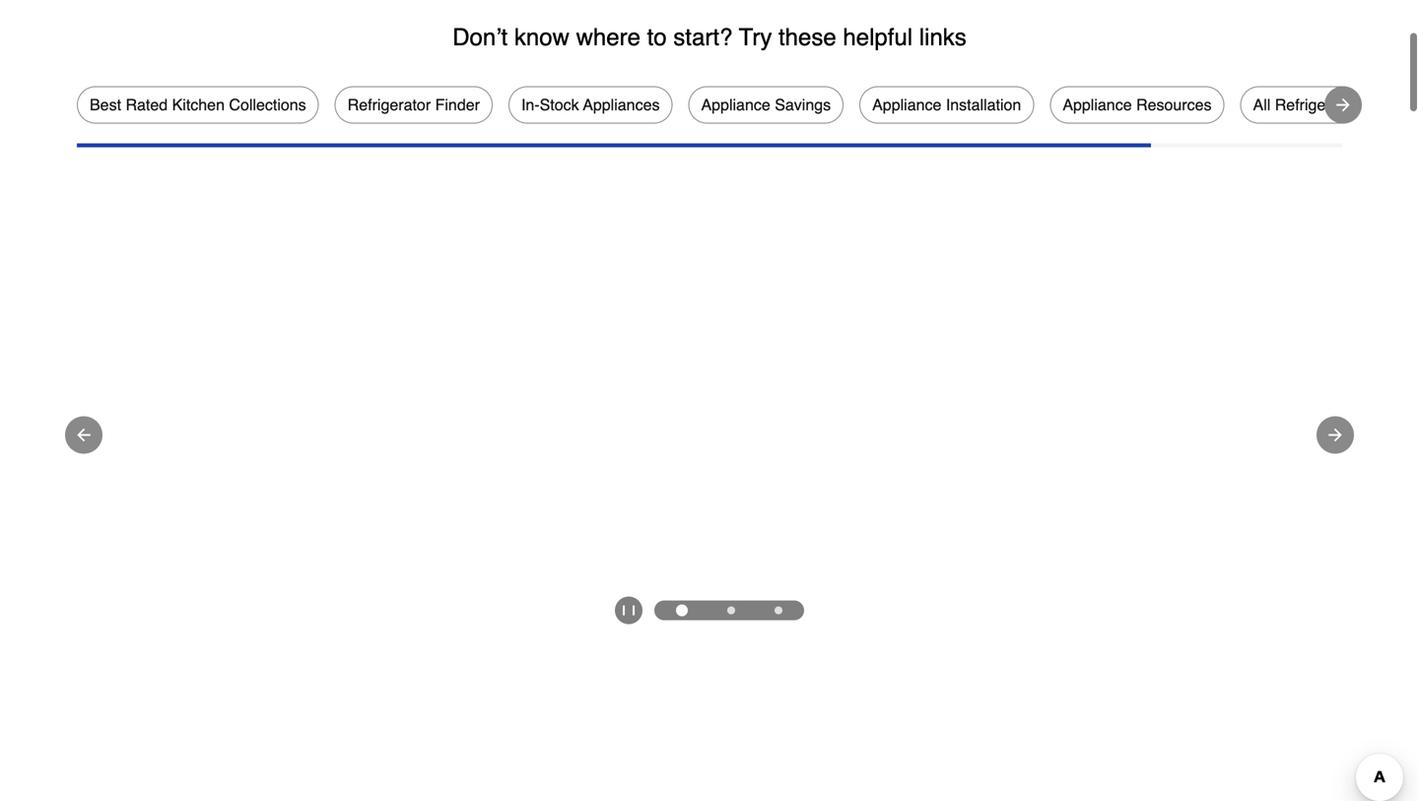 Task type: vqa. For each thing, say whether or not it's contained in the screenshot.
gutters?
no



Task type: locate. For each thing, give the bounding box(es) containing it.
stock
[[540, 96, 579, 114]]

appliance down helpful on the top right of page
[[873, 96, 942, 114]]

to
[[647, 24, 667, 51]]

don't know where to start? try these helpful links
[[453, 24, 967, 51]]

scrollbar
[[77, 144, 1151, 147]]

appliance left savings
[[701, 96, 771, 114]]

appliance left resources
[[1063, 96, 1132, 114]]

1 appliance from the left
[[701, 96, 771, 114]]

collections
[[229, 96, 306, 114]]

0 horizontal spatial appliance
[[701, 96, 771, 114]]

appliance savings link
[[689, 86, 844, 124]]

2 horizontal spatial appliance
[[1063, 96, 1132, 114]]

2 appliance from the left
[[873, 96, 942, 114]]

arrow right image
[[1334, 95, 1353, 115], [1326, 425, 1346, 445]]

appliance
[[701, 96, 771, 114], [873, 96, 942, 114], [1063, 96, 1132, 114]]

these
[[779, 24, 837, 51]]

in-
[[521, 96, 540, 114]]

appliances
[[583, 96, 660, 114]]

start?
[[674, 24, 733, 51]]

1 horizontal spatial appliance
[[873, 96, 942, 114]]

rated
[[126, 96, 168, 114]]

in-stock appliances
[[521, 96, 660, 114]]

1 vertical spatial arrow right image
[[1326, 425, 1346, 445]]

appliance for appliance savings
[[701, 96, 771, 114]]

appliance resources link
[[1050, 86, 1225, 124]]

installation
[[946, 96, 1022, 114]]

try
[[739, 24, 772, 51]]

3 appliance from the left
[[1063, 96, 1132, 114]]

0 vertical spatial arrow right image
[[1334, 95, 1353, 115]]

scroll to item #2 element
[[708, 607, 755, 615]]

refrigerator
[[348, 96, 431, 114]]



Task type: describe. For each thing, give the bounding box(es) containing it.
best
[[90, 96, 121, 114]]

all refrigerators
[[1253, 96, 1367, 114]]

scroll to item #1 element
[[657, 605, 708, 617]]

kitchen
[[172, 96, 225, 114]]

appliance installation
[[873, 96, 1022, 114]]

resources
[[1137, 96, 1212, 114]]

savings
[[775, 96, 831, 114]]

all
[[1253, 96, 1271, 114]]

in-stock appliances link
[[509, 86, 673, 124]]

don't
[[453, 24, 508, 51]]

refrigerator finder link
[[335, 86, 493, 124]]

refrigerators
[[1275, 96, 1367, 114]]

best rated kitchen collections
[[90, 96, 306, 114]]

appliance installation link
[[860, 86, 1034, 124]]

appliance resources
[[1063, 96, 1212, 114]]

scroll to item #3 element
[[755, 607, 802, 615]]

all refrigerators link
[[1241, 86, 1379, 124]]

know
[[514, 24, 570, 51]]

arrow left image
[[74, 425, 94, 445]]

helpful
[[843, 24, 913, 51]]

appliance for appliance resources
[[1063, 96, 1132, 114]]

finder
[[435, 96, 480, 114]]

where
[[576, 24, 641, 51]]

appliance for appliance installation
[[873, 96, 942, 114]]

links
[[920, 24, 967, 51]]

appliance savings
[[701, 96, 831, 114]]

best rated kitchen collections link
[[77, 86, 319, 124]]

refrigerator finder
[[348, 96, 480, 114]]



